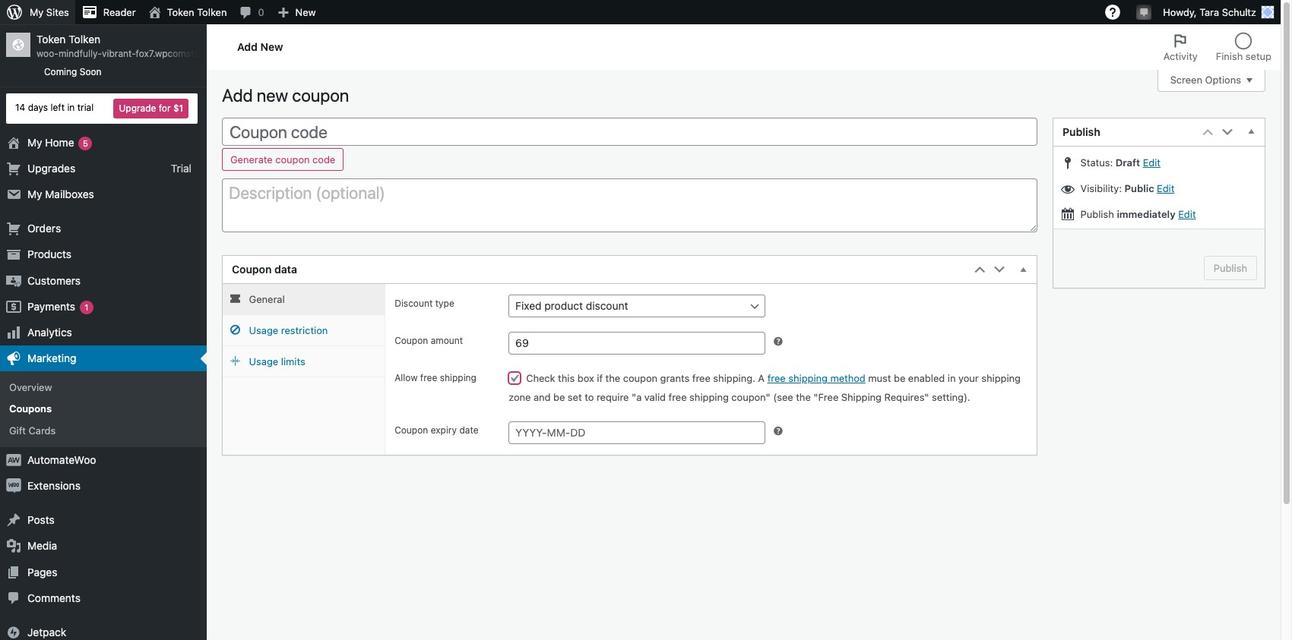 Task type: locate. For each thing, give the bounding box(es) containing it.
coupon code
[[230, 122, 328, 142]]

1 vertical spatial the
[[796, 392, 811, 404]]

tolken inside token tolken woo-mindfully-vibrant-fox7.wpcomstaging.com coming soon
[[69, 33, 100, 46]]

in for trial
[[67, 102, 75, 113]]

coupon up "a
[[623, 373, 658, 385]]

tolken for token tolken woo-mindfully-vibrant-fox7.wpcomstaging.com coming soon
[[69, 33, 100, 46]]

soon
[[80, 66, 102, 78]]

1 vertical spatial token
[[36, 33, 66, 46]]

the
[[606, 373, 621, 385], [796, 392, 811, 404]]

expiry
[[431, 425, 457, 437]]

discount
[[395, 298, 433, 310]]

0 vertical spatial edit
[[1143, 157, 1161, 169]]

my for my mailboxes
[[27, 188, 42, 201]]

shipping right "your"
[[982, 373, 1021, 385]]

0 horizontal spatial token
[[36, 33, 66, 46]]

add new
[[237, 40, 283, 53]]

1 vertical spatial in
[[948, 373, 956, 385]]

in right left
[[67, 102, 75, 113]]

usage down general
[[249, 325, 278, 337]]

new down "0"
[[260, 40, 283, 53]]

1 vertical spatial tolken
[[69, 33, 100, 46]]

my inside toolbar navigation
[[30, 6, 44, 18]]

new right "0"
[[295, 6, 316, 18]]

edit
[[1143, 157, 1161, 169], [1157, 182, 1175, 195], [1179, 208, 1196, 220]]

edit right public
[[1157, 182, 1175, 195]]

edit right draft
[[1143, 157, 1161, 169]]

status: draft edit
[[1078, 157, 1161, 169]]

code down the coupon code
[[313, 154, 335, 166]]

edit button for status: draft edit
[[1143, 157, 1161, 169]]

finish setup button
[[1207, 24, 1281, 70]]

my
[[30, 6, 44, 18], [27, 136, 42, 149], [27, 188, 42, 201]]

usage left limits
[[249, 356, 278, 368]]

edit right immediately
[[1179, 208, 1196, 220]]

screen options button
[[1158, 69, 1266, 92]]

trial
[[77, 102, 94, 113]]

in inside 'must be enabled in your shipping zone and be set to require "a valid free shipping coupon" (see the "free shipping requires" setting).'
[[948, 373, 956, 385]]

1 vertical spatial add
[[222, 85, 253, 106]]

reader link
[[75, 0, 142, 24]]

shipping up "free at right
[[789, 373, 828, 385]]

free right grants
[[692, 373, 711, 385]]

my left home
[[27, 136, 42, 149]]

marketing link
[[0, 346, 207, 372]]

cards
[[29, 425, 56, 437]]

token
[[167, 6, 194, 18], [36, 33, 66, 46]]

code up generate coupon code in the top left of the page
[[291, 122, 328, 142]]

1 vertical spatial be
[[554, 392, 565, 404]]

shipping down check this box if the coupon grants free shipping. a free shipping method
[[690, 392, 729, 404]]

edit for draft
[[1143, 157, 1161, 169]]

free right allow
[[420, 373, 437, 384]]

products
[[27, 248, 72, 261]]

enabled
[[908, 373, 945, 385]]

edit button right draft
[[1143, 157, 1161, 169]]

limits
[[281, 356, 305, 368]]

coupon amount
[[395, 335, 463, 347]]

0 vertical spatial usage
[[249, 325, 278, 337]]

orders
[[27, 222, 61, 235]]

publish up status:
[[1063, 126, 1101, 138]]

products link
[[0, 242, 207, 268]]

zone
[[509, 392, 531, 404]]

setting).
[[932, 392, 971, 404]]

1 vertical spatial usage
[[249, 356, 278, 368]]

1 usage from the top
[[249, 325, 278, 337]]

be left set
[[554, 392, 565, 404]]

jetpack
[[27, 626, 66, 639]]

tolken up 'mindfully-'
[[69, 33, 100, 46]]

Allow free shipping checkbox
[[509, 373, 521, 385]]

0 horizontal spatial new
[[260, 40, 283, 53]]

0 vertical spatial add
[[237, 40, 258, 53]]

edit button right public
[[1157, 182, 1175, 195]]

add
[[237, 40, 258, 53], [222, 85, 253, 106]]

the inside 'must be enabled in your shipping zone and be set to require "a valid free shipping coupon" (see the "free shipping requires" setting).'
[[796, 392, 811, 404]]

0 vertical spatial tolken
[[197, 6, 227, 18]]

in for your
[[948, 373, 956, 385]]

2 vertical spatial coupon
[[623, 373, 658, 385]]

add left "new"
[[222, 85, 253, 106]]

tab list
[[1155, 24, 1281, 70]]

general
[[249, 294, 285, 306]]

2 usage from the top
[[249, 356, 278, 368]]

left
[[50, 102, 65, 113]]

coupon left the amount
[[395, 335, 428, 347]]

0 vertical spatial edit button
[[1143, 157, 1161, 169]]

usage limits link
[[223, 347, 385, 378]]

free
[[420, 373, 437, 384], [692, 373, 711, 385], [768, 373, 786, 385], [669, 392, 687, 404]]

edit button
[[1143, 157, 1161, 169], [1157, 182, 1175, 195], [1179, 208, 1196, 220]]

None submit
[[1204, 256, 1257, 280]]

tolken inside toolbar navigation
[[197, 6, 227, 18]]

free right the a in the bottom of the page
[[768, 373, 786, 385]]

immediately
[[1117, 208, 1176, 220]]

publish immediately edit
[[1078, 208, 1196, 220]]

0 horizontal spatial in
[[67, 102, 75, 113]]

token up fox7.wpcomstaging.com
[[167, 6, 194, 18]]

token for token tolken
[[167, 6, 194, 18]]

home
[[45, 136, 74, 149]]

0 horizontal spatial be
[[554, 392, 565, 404]]

token inside token tolken woo-mindfully-vibrant-fox7.wpcomstaging.com coming soon
[[36, 33, 66, 46]]

1 horizontal spatial new
[[295, 6, 316, 18]]

new link
[[270, 0, 322, 24]]

the right if
[[606, 373, 621, 385]]

1 horizontal spatial be
[[894, 373, 906, 385]]

1 horizontal spatial tolken
[[197, 6, 227, 18]]

vibrant-
[[102, 48, 136, 59]]

0 vertical spatial coupon
[[292, 85, 349, 106]]

1 vertical spatial edit
[[1157, 182, 1175, 195]]

coupon for coupon data
[[232, 263, 272, 276]]

marketing
[[27, 352, 76, 365]]

my left 'sites'
[[30, 6, 44, 18]]

edit button right immediately
[[1179, 208, 1196, 220]]

coupon for coupon amount
[[395, 335, 428, 347]]

add down 0 link
[[237, 40, 258, 53]]

usage limits
[[249, 356, 305, 368]]

tolken left 0 link
[[197, 6, 227, 18]]

automatewoo link
[[0, 448, 207, 474]]

must be enabled in your shipping zone and be set to require "a valid free shipping coupon" (see the "free shipping requires" setting).
[[509, 373, 1021, 404]]

0 vertical spatial the
[[606, 373, 621, 385]]

coupon right "new"
[[292, 85, 349, 106]]

coupon expiry date
[[395, 425, 479, 437]]

$1
[[173, 102, 183, 114]]

publish for publish
[[1063, 126, 1101, 138]]

pages
[[27, 566, 57, 579]]

my down upgrades
[[27, 188, 42, 201]]

2 vertical spatial my
[[27, 188, 42, 201]]

coupon up generate
[[230, 122, 287, 142]]

tolken for token tolken
[[197, 6, 227, 18]]

notification image
[[1138, 5, 1150, 17]]

1 horizontal spatial in
[[948, 373, 956, 385]]

woo-
[[36, 48, 58, 59]]

comments
[[27, 592, 81, 605]]

analytics link
[[0, 320, 207, 346]]

1 horizontal spatial token
[[167, 6, 194, 18]]

shipping
[[841, 392, 882, 404]]

to
[[585, 392, 594, 404]]

0
[[258, 6, 264, 18]]

1 vertical spatial publish
[[1081, 208, 1114, 220]]

token up woo-
[[36, 33, 66, 46]]

0 vertical spatial publish
[[1063, 126, 1101, 138]]

comments link
[[0, 586, 207, 612]]

mailboxes
[[45, 188, 94, 201]]

publish down visibility:
[[1081, 208, 1114, 220]]

0 horizontal spatial tolken
[[69, 33, 100, 46]]

edit button for visibility: public edit
[[1157, 182, 1175, 195]]

options
[[1205, 74, 1242, 86]]

the coupon will expire at 00:00:00 of this date. image
[[772, 426, 784, 438]]

my home 5
[[27, 136, 88, 149]]

posts
[[27, 514, 55, 527]]

gift cards link
[[0, 420, 207, 442]]

the right (see
[[796, 392, 811, 404]]

code
[[291, 122, 328, 142], [313, 154, 335, 166]]

visibility:
[[1081, 182, 1122, 195]]

0 vertical spatial token
[[167, 6, 194, 18]]

0 vertical spatial my
[[30, 6, 44, 18]]

add new coupon
[[222, 85, 349, 106]]

coupon
[[230, 122, 287, 142], [232, 263, 272, 276], [395, 335, 428, 347], [395, 425, 428, 437]]

in inside navigation
[[67, 102, 75, 113]]

in left "your"
[[948, 373, 956, 385]]

coupon up general
[[232, 263, 272, 276]]

general link
[[223, 284, 385, 316]]

restriction
[[281, 325, 328, 337]]

Coupon code text field
[[222, 118, 1038, 146]]

0 vertical spatial in
[[67, 102, 75, 113]]

new
[[295, 6, 316, 18], [260, 40, 283, 53]]

free down grants
[[669, 392, 687, 404]]

screen
[[1171, 74, 1203, 86]]

token inside toolbar navigation
[[167, 6, 194, 18]]

gift
[[9, 425, 26, 437]]

1 vertical spatial edit button
[[1157, 182, 1175, 195]]

1 vertical spatial my
[[27, 136, 42, 149]]

0 vertical spatial new
[[295, 6, 316, 18]]

coupon left 'expiry'
[[395, 425, 428, 437]]

screen options
[[1171, 74, 1242, 86]]

coupon down the coupon code
[[275, 154, 310, 166]]

be right must
[[894, 373, 906, 385]]

1 horizontal spatial the
[[796, 392, 811, 404]]



Task type: vqa. For each thing, say whether or not it's contained in the screenshot.
"Free
yes



Task type: describe. For each thing, give the bounding box(es) containing it.
upgrade
[[119, 102, 156, 114]]

5
[[83, 138, 88, 148]]

my sites link
[[0, 0, 75, 24]]

Description (optional) text field
[[222, 179, 1038, 233]]

payments 1
[[27, 300, 89, 313]]

usage restriction
[[249, 325, 328, 337]]

main menu navigation
[[0, 24, 239, 641]]

mindfully-
[[58, 48, 102, 59]]

usage for usage restriction
[[249, 325, 278, 337]]

0 vertical spatial be
[[894, 373, 906, 385]]

1 vertical spatial code
[[313, 154, 335, 166]]

set
[[568, 392, 582, 404]]

extensions link
[[0, 474, 207, 500]]

"a
[[632, 392, 642, 404]]

public
[[1125, 182, 1155, 195]]

toolbar navigation
[[0, 0, 1281, 27]]

coupon"
[[732, 392, 771, 404]]

add for add new
[[237, 40, 258, 53]]

fox7.wpcomstaging.com
[[136, 48, 239, 59]]

allow
[[395, 373, 418, 384]]

grants
[[660, 373, 690, 385]]

jetpack link
[[0, 620, 207, 641]]

coupon data
[[232, 263, 297, 276]]

my for my sites
[[30, 6, 44, 18]]

date
[[459, 425, 479, 437]]

data
[[274, 263, 297, 276]]

sites
[[46, 6, 69, 18]]

my for my home 5
[[27, 136, 42, 149]]

1 vertical spatial coupon
[[275, 154, 310, 166]]

coupons link
[[0, 399, 207, 420]]

finish setup
[[1216, 50, 1272, 62]]

media
[[27, 540, 57, 553]]

this
[[558, 373, 575, 385]]

and
[[534, 392, 551, 404]]

overview link
[[0, 377, 207, 399]]

14 days left in trial
[[15, 102, 94, 113]]

check
[[526, 373, 555, 385]]

if
[[597, 373, 603, 385]]

allow free shipping
[[395, 373, 477, 384]]

coming
[[44, 66, 77, 78]]

activity
[[1164, 50, 1198, 62]]

coupon for coupon expiry date
[[395, 425, 428, 437]]

schultz
[[1222, 6, 1257, 18]]

tab list containing activity
[[1155, 24, 1281, 70]]

upgrade for $1 button
[[114, 99, 189, 118]]

token tolken link
[[142, 0, 233, 24]]

setup
[[1246, 50, 1272, 62]]

(see
[[773, 392, 793, 404]]

generate coupon code
[[230, 154, 335, 166]]

my mailboxes
[[27, 188, 94, 201]]

Coupon amount text field
[[509, 332, 765, 355]]

a
[[758, 373, 765, 385]]

token for token tolken woo-mindfully-vibrant-fox7.wpcomstaging.com coming soon
[[36, 33, 66, 46]]

0 horizontal spatial the
[[606, 373, 621, 385]]

2 vertical spatial edit button
[[1179, 208, 1196, 220]]

gift cards
[[9, 425, 56, 437]]

draft
[[1116, 157, 1140, 169]]

add for add new coupon
[[222, 85, 253, 106]]

customers link
[[0, 268, 207, 294]]

new inside toolbar navigation
[[295, 6, 316, 18]]

customers
[[27, 274, 81, 287]]

shipping.
[[713, 373, 756, 385]]

valid
[[645, 392, 666, 404]]

media link
[[0, 534, 207, 560]]

"free
[[814, 392, 839, 404]]

orders link
[[0, 216, 207, 242]]

upgrade for $1
[[119, 102, 183, 114]]

discount type
[[395, 298, 454, 310]]

payments
[[27, 300, 75, 313]]

1
[[85, 302, 89, 312]]

my mailboxes link
[[0, 182, 207, 208]]

howdy,
[[1163, 6, 1197, 18]]

days
[[28, 102, 48, 113]]

overview
[[9, 382, 52, 394]]

must
[[869, 373, 891, 385]]

publish for publish immediately edit
[[1081, 208, 1114, 220]]

upgrades
[[27, 162, 75, 175]]

posts link
[[0, 508, 207, 534]]

generate coupon code link
[[222, 149, 344, 171]]

status:
[[1081, 157, 1113, 169]]

1 vertical spatial new
[[260, 40, 283, 53]]

check this box if the coupon grants free shipping. a free shipping method
[[526, 373, 866, 385]]

box
[[578, 373, 594, 385]]

type
[[435, 298, 454, 310]]

trial
[[171, 162, 192, 175]]

2 vertical spatial edit
[[1179, 208, 1196, 220]]

0 vertical spatial code
[[291, 122, 328, 142]]

amount
[[431, 335, 463, 347]]

free inside 'must be enabled in your shipping zone and be set to require "a valid free shipping coupon" (see the "free shipping requires" setting).'
[[669, 392, 687, 404]]

tara
[[1200, 6, 1220, 18]]

for
[[159, 102, 171, 114]]

analytics
[[27, 326, 72, 339]]

14
[[15, 102, 25, 113]]

Coupon expiry date text field
[[509, 422, 765, 445]]

coupon for coupon code
[[230, 122, 287, 142]]

my sites
[[30, 6, 69, 18]]

automatewoo
[[27, 454, 96, 467]]

require
[[597, 392, 629, 404]]

token tolken woo-mindfully-vibrant-fox7.wpcomstaging.com coming soon
[[36, 33, 239, 78]]

value of the coupon. image
[[772, 336, 784, 348]]

usage for usage limits
[[249, 356, 278, 368]]

token tolken
[[167, 6, 227, 18]]

shipping down the amount
[[440, 373, 477, 384]]

pages link
[[0, 560, 207, 586]]

new
[[257, 85, 288, 106]]

edit for public
[[1157, 182, 1175, 195]]



